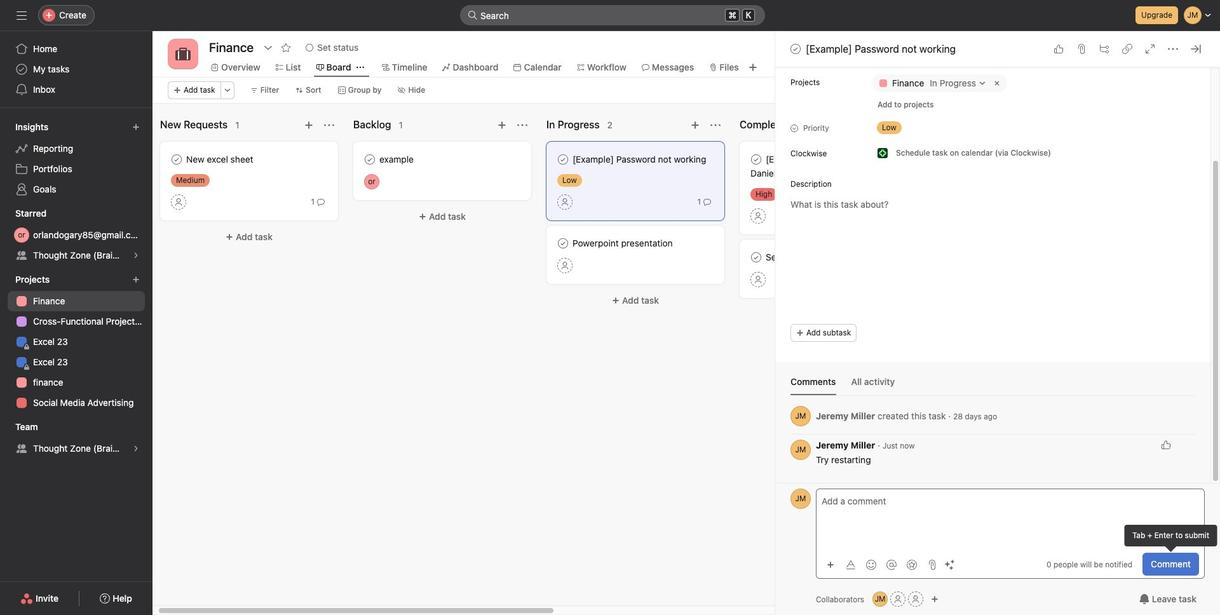 Task type: describe. For each thing, give the bounding box(es) containing it.
starred element
[[0, 202, 153, 268]]

see details, thought zone (brainstorm space) image
[[132, 252, 140, 259]]

mark complete checkbox for 2nd add task image from right
[[169, 152, 184, 167]]

more section actions image for first add task image from right
[[710, 120, 721, 130]]

add to starred image
[[281, 43, 291, 53]]

insights element
[[0, 116, 153, 202]]

0 likes. click to like this task image
[[1054, 44, 1064, 54]]

more section actions image
[[324, 120, 334, 130]]

[example] password not working dialog
[[775, 0, 1220, 615]]

new project or portfolio image
[[132, 276, 140, 283]]

attach a file or paste an image image
[[927, 559, 937, 570]]

mark complete checkbox for first add task image from right
[[555, 152, 571, 167]]

add subtask image
[[1099, 44, 1109, 54]]

projects element
[[0, 268, 153, 416]]

mark complete image
[[362, 152, 377, 167]]

0 likes. click to like this task comment image
[[1161, 440, 1171, 450]]

global element
[[0, 31, 153, 107]]

add or remove collaborators image
[[873, 592, 888, 607]]

Search tasks, projects, and more text field
[[460, 5, 765, 25]]

teams element
[[0, 416, 153, 461]]

mark complete checkbox inside [example] password not working dialog
[[788, 41, 803, 57]]

more actions for this task image
[[1168, 44, 1178, 54]]

prominent image
[[468, 10, 478, 20]]

new insights image
[[132, 123, 140, 131]]

tab actions image
[[356, 64, 364, 71]]

1 comment image for first add task image from right
[[703, 198, 711, 206]]

2 open user profile image from the top
[[790, 489, 811, 509]]

1 open user profile image from the top
[[790, 440, 811, 460]]

ai assist options (upgrade) image
[[945, 559, 955, 570]]

hide sidebar image
[[17, 10, 27, 20]]



Task type: locate. For each thing, give the bounding box(es) containing it.
add task image
[[497, 120, 507, 130]]

1 horizontal spatial add task image
[[690, 120, 700, 130]]

1 horizontal spatial more section actions image
[[710, 120, 721, 130]]

1 vertical spatial open user profile image
[[790, 489, 811, 509]]

more section actions image for add task icon
[[517, 120, 527, 130]]

appreciations image
[[907, 559, 917, 570]]

add or remove collaborators image
[[931, 595, 939, 603]]

mark complete image
[[788, 41, 803, 57], [169, 152, 184, 167], [555, 152, 571, 167], [749, 152, 764, 167], [555, 236, 571, 251], [749, 250, 764, 265]]

close details image
[[1191, 44, 1201, 54]]

tab list
[[790, 375, 1195, 396]]

open user profile image
[[790, 440, 811, 460], [790, 489, 811, 509]]

0 horizontal spatial add task image
[[304, 120, 314, 130]]

1 comment image for 2nd add task image from right
[[317, 198, 325, 206]]

copy task link image
[[1122, 44, 1132, 54]]

1 1 comment image from the left
[[317, 198, 325, 206]]

remove image
[[992, 78, 1002, 88]]

more actions image
[[223, 86, 231, 94]]

1 horizontal spatial 1 comment image
[[703, 198, 711, 206]]

None field
[[460, 5, 765, 25]]

main content inside [example] password not working dialog
[[775, 0, 1211, 483]]

insert an object image
[[827, 561, 834, 568]]

1 more section actions image from the left
[[517, 120, 527, 130]]

formatting image
[[846, 559, 856, 570]]

1 comment image
[[317, 198, 325, 206], [703, 198, 711, 206]]

add task image
[[304, 120, 314, 130], [690, 120, 700, 130]]

0 vertical spatial open user profile image
[[790, 440, 811, 460]]

toolbar
[[822, 555, 959, 573]]

toolbar inside [example] password not working dialog
[[822, 555, 959, 573]]

add tab image
[[748, 62, 758, 72]]

2 more section actions image from the left
[[710, 120, 721, 130]]

Mark complete checkbox
[[788, 41, 803, 57], [362, 152, 377, 167], [749, 152, 764, 167], [749, 250, 764, 265]]

briefcase image
[[175, 46, 191, 62]]

0 horizontal spatial 1 comment image
[[317, 198, 325, 206]]

toggle assignee popover image
[[364, 174, 379, 189]]

show options image
[[263, 43, 273, 53]]

2 1 comment image from the left
[[703, 198, 711, 206]]

at mention image
[[886, 559, 897, 570]]

0 horizontal spatial more section actions image
[[517, 120, 527, 130]]

None text field
[[206, 36, 257, 59]]

attachments: add a file to this task, [example] password not working image
[[1076, 44, 1087, 54]]

tab list inside [example] password not working dialog
[[790, 375, 1195, 396]]

main content
[[775, 0, 1211, 483]]

2 add task image from the left
[[690, 120, 700, 130]]

1 add task image from the left
[[304, 120, 314, 130]]

see details, thought zone (brainstorm space) image
[[132, 445, 140, 452]]

Mark complete checkbox
[[169, 152, 184, 167], [555, 152, 571, 167], [555, 236, 571, 251]]

emoji image
[[866, 559, 876, 570]]

open user profile image
[[790, 406, 811, 426]]

tooltip
[[1125, 525, 1217, 550]]

more section actions image
[[517, 120, 527, 130], [710, 120, 721, 130]]

full screen image
[[1145, 44, 1155, 54]]



Task type: vqa. For each thing, say whether or not it's contained in the screenshot.
first Open user profile icon from the bottom
yes



